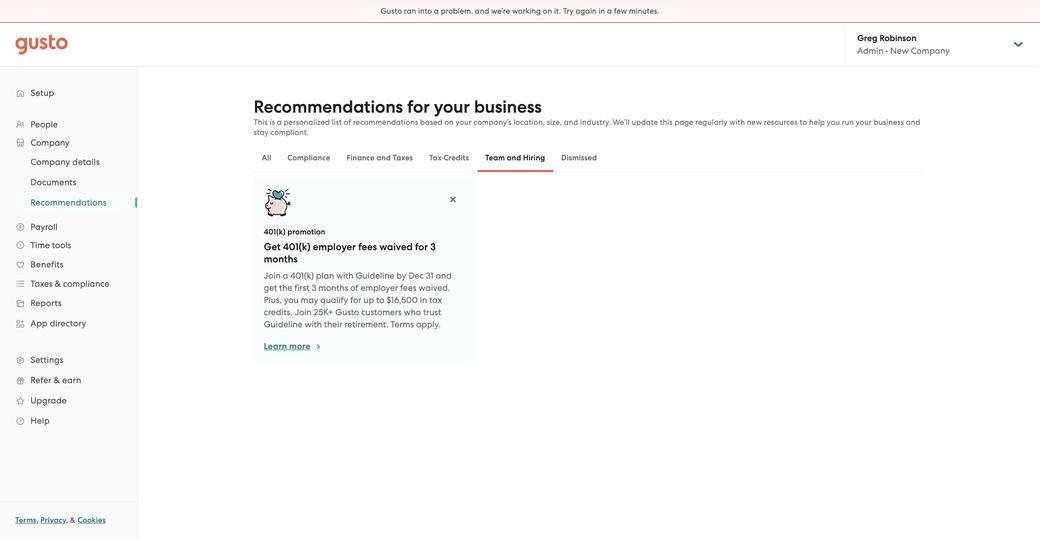 Task type: vqa. For each thing, say whether or not it's contained in the screenshot.
Privacy 'LINK'
yes



Task type: locate. For each thing, give the bounding box(es) containing it.
1 vertical spatial gusto
[[335, 307, 359, 318]]

1 horizontal spatial on
[[543, 7, 552, 16]]

setup link
[[10, 84, 127, 102]]

1 vertical spatial you
[[284, 295, 299, 305]]

0 horizontal spatial in
[[420, 295, 427, 305]]

app directory link
[[10, 315, 127, 333]]

0 vertical spatial recommendations
[[254, 97, 403, 117]]

company right new
[[911, 46, 950, 56]]

0 horizontal spatial to
[[376, 295, 385, 305]]

gusto
[[381, 7, 402, 16], [335, 307, 359, 318]]

in right the again
[[599, 7, 605, 16]]

home image
[[15, 34, 68, 55]]

401(k) inside join a 401(k) plan with guideline by dec 31 and get the first 3 months of employer fees waived. plus, you may qualify for up to $16,500 in tax credits. join 25k+ gusto customers who trust guideline with their retirement. terms apply.
[[290, 271, 314, 281]]

we'll
[[613, 118, 630, 127]]

0 vertical spatial &
[[55, 279, 61, 289]]

0 vertical spatial fees
[[358, 241, 377, 253]]

guideline down credits.
[[264, 320, 303, 330]]

of inside recommendations for your business this is a personalized list of recommendations based on your company's location, size, and industry. we'll update this page regularly with new resources to help you run your business and stay compliant.
[[344, 118, 351, 127]]

1 vertical spatial for
[[415, 241, 428, 253]]

company button
[[10, 134, 127, 152]]

for
[[407, 97, 430, 117], [415, 241, 428, 253], [350, 295, 362, 305]]

reports link
[[10, 294, 127, 312]]

join up 'get'
[[264, 271, 281, 281]]

0 horizontal spatial business
[[474, 97, 542, 117]]

1 horizontal spatial recommendations
[[254, 97, 403, 117]]

1 list from the top
[[0, 115, 137, 431]]

1 horizontal spatial terms
[[391, 320, 414, 330]]

for right waived
[[415, 241, 428, 253]]

1 horizontal spatial with
[[336, 271, 354, 281]]

company down people
[[30, 138, 69, 148]]

by
[[397, 271, 406, 281]]

1 vertical spatial on
[[445, 118, 454, 127]]

0 vertical spatial taxes
[[393, 153, 413, 163]]

1 vertical spatial terms
[[15, 516, 36, 525]]

employer up the plan
[[313, 241, 356, 253]]

, left "privacy" link
[[36, 516, 39, 525]]

1 vertical spatial in
[[420, 295, 427, 305]]

taxes left tax
[[393, 153, 413, 163]]

documents
[[30, 177, 77, 187]]

help link
[[10, 412, 127, 430]]

benefits
[[30, 260, 64, 270]]

compliance button
[[279, 146, 339, 170]]

of inside join a 401(k) plan with guideline by dec 31 and get the first 3 months of employer fees waived. plus, you may qualify for up to $16,500 in tax credits. join 25k+ gusto customers who trust guideline with their retirement. terms apply.
[[351, 283, 359, 293]]

directory
[[50, 319, 86, 329]]

0 horizontal spatial join
[[264, 271, 281, 281]]

team
[[485, 153, 505, 163]]

1 horizontal spatial 3
[[431, 241, 436, 253]]

& inside 'link'
[[54, 375, 60, 386]]

recommendations inside gusto navigation element
[[30, 198, 107, 208]]

0 horizontal spatial gusto
[[335, 307, 359, 318]]

list
[[0, 115, 137, 431], [0, 152, 137, 213]]

1 horizontal spatial guideline
[[356, 271, 395, 281]]

1 horizontal spatial in
[[599, 7, 605, 16]]

learn more
[[264, 341, 311, 352]]

to left help
[[800, 118, 808, 127]]

2 vertical spatial company
[[30, 157, 70, 167]]

fees
[[358, 241, 377, 253], [400, 283, 417, 293]]

for up based
[[407, 97, 430, 117]]

0 vertical spatial terms
[[391, 320, 414, 330]]

with inside recommendations for your business this is a personalized list of recommendations based on your company's location, size, and industry. we'll update this page regularly with new resources to help you run your business and stay compliant.
[[730, 118, 745, 127]]

1 horizontal spatial you
[[827, 118, 840, 127]]

learn
[[264, 341, 287, 352]]

a inside recommendations for your business this is a personalized list of recommendations based on your company's location, size, and industry. we'll update this page regularly with new resources to help you run your business and stay compliant.
[[277, 118, 282, 127]]

this
[[660, 118, 673, 127]]

recommendations for your business this is a personalized list of recommendations based on your company's location, size, and industry. we'll update this page regularly with new resources to help you run your business and stay compliant.
[[254, 97, 921, 137]]

401(k) up first
[[290, 271, 314, 281]]

2 horizontal spatial with
[[730, 118, 745, 127]]

0 horizontal spatial fees
[[358, 241, 377, 253]]

1 vertical spatial 3
[[312, 283, 316, 293]]

fees left waived
[[358, 241, 377, 253]]

0 horizontal spatial months
[[264, 254, 298, 265]]

on right based
[[445, 118, 454, 127]]

with
[[730, 118, 745, 127], [336, 271, 354, 281], [305, 320, 322, 330]]

terms inside join a 401(k) plan with guideline by dec 31 and get the first 3 months of employer fees waived. plus, you may qualify for up to $16,500 in tax credits. join 25k+ gusto customers who trust guideline with their retirement. terms apply.
[[391, 320, 414, 330]]

1 vertical spatial to
[[376, 295, 385, 305]]

problem,
[[441, 7, 473, 16]]

minutes.
[[629, 7, 660, 16]]

0 vertical spatial on
[[543, 7, 552, 16]]

401(k)
[[264, 228, 286, 237], [283, 241, 311, 253], [290, 271, 314, 281]]

join a 401(k) plan with guideline by dec 31 and get the first 3 months of employer fees waived. plus, you may qualify for up to $16,500 in tax credits. join 25k+ gusto customers who trust guideline with their retirement. terms apply.
[[264, 271, 452, 330]]

company inside greg robinson admin • new company
[[911, 46, 950, 56]]

fees inside 401(k) promotion get 401(k) employer fees waived for 3 months
[[358, 241, 377, 253]]

customers
[[361, 307, 402, 318]]

tax
[[429, 295, 442, 305]]

promotion
[[288, 228, 325, 237]]

on left it.
[[543, 7, 552, 16]]

guideline
[[356, 271, 395, 281], [264, 320, 303, 330]]

0 vertical spatial you
[[827, 118, 840, 127]]

earn
[[62, 375, 81, 386]]

fees up $16,500
[[400, 283, 417, 293]]

cookies button
[[78, 515, 106, 527]]

app directory
[[30, 319, 86, 329]]

months up qualify on the bottom left of the page
[[319, 283, 348, 293]]

setup
[[30, 88, 54, 98]]

401(k) up the get
[[264, 228, 286, 237]]

1 horizontal spatial to
[[800, 118, 808, 127]]

a left few
[[607, 7, 612, 16]]

2 vertical spatial for
[[350, 295, 362, 305]]

0 horizontal spatial you
[[284, 295, 299, 305]]

0 vertical spatial of
[[344, 118, 351, 127]]

company inside dropdown button
[[30, 138, 69, 148]]

compliance
[[63, 279, 109, 289]]

1 horizontal spatial fees
[[400, 283, 417, 293]]

1 vertical spatial guideline
[[264, 320, 303, 330]]

privacy
[[40, 516, 66, 525]]

gusto down qualify on the bottom left of the page
[[335, 307, 359, 318]]

1 vertical spatial months
[[319, 283, 348, 293]]

first
[[295, 283, 310, 293]]

gusto navigation element
[[0, 67, 137, 448]]

1 horizontal spatial months
[[319, 283, 348, 293]]

& left earn
[[54, 375, 60, 386]]

&
[[55, 279, 61, 289], [54, 375, 60, 386], [70, 516, 76, 525]]

to right up
[[376, 295, 385, 305]]

run
[[842, 118, 854, 127]]

recommendations inside recommendations for your business this is a personalized list of recommendations based on your company's location, size, and industry. we'll update this page regularly with new resources to help you run your business and stay compliant.
[[254, 97, 403, 117]]

cookies
[[78, 516, 106, 525]]

greg robinson admin • new company
[[858, 33, 950, 56]]

employer
[[313, 241, 356, 253], [361, 283, 398, 293]]

1 vertical spatial join
[[295, 307, 312, 318]]

0 vertical spatial company
[[911, 46, 950, 56]]

to
[[800, 118, 808, 127], [376, 295, 385, 305]]

1 vertical spatial business
[[874, 118, 904, 127]]

2 vertical spatial &
[[70, 516, 76, 525]]

a right is
[[277, 118, 282, 127]]

3 inside join a 401(k) plan with guideline by dec 31 and get the first 3 months of employer fees waived. plus, you may qualify for up to $16,500 in tax credits. join 25k+ gusto customers who trust guideline with their retirement. terms apply.
[[312, 283, 316, 293]]

tools
[[52, 240, 71, 250]]

0 vertical spatial to
[[800, 118, 808, 127]]

regularly
[[696, 118, 728, 127]]

recommendations for recommendations for your business this is a personalized list of recommendations based on your company's location, size, and industry. we'll update this page regularly with new resources to help you run your business and stay compliant.
[[254, 97, 403, 117]]

resources
[[764, 118, 798, 127]]

0 vertical spatial gusto
[[381, 7, 402, 16]]

in
[[599, 7, 605, 16], [420, 295, 427, 305]]

a right into
[[434, 7, 439, 16]]

with right the plan
[[336, 271, 354, 281]]

join
[[264, 271, 281, 281], [295, 307, 312, 318]]

taxes
[[393, 153, 413, 163], [30, 279, 53, 289]]

3 right first
[[312, 283, 316, 293]]

1 horizontal spatial employer
[[361, 283, 398, 293]]

into
[[418, 7, 432, 16]]

tax credits button
[[421, 146, 477, 170]]

1 vertical spatial with
[[336, 271, 354, 281]]

privacy link
[[40, 516, 66, 525]]

business up the company's
[[474, 97, 542, 117]]

0 vertical spatial 3
[[431, 241, 436, 253]]

for left up
[[350, 295, 362, 305]]

1 vertical spatial fees
[[400, 283, 417, 293]]

0 vertical spatial months
[[264, 254, 298, 265]]

0 vertical spatial 401(k)
[[264, 228, 286, 237]]

recommendations
[[254, 97, 403, 117], [30, 198, 107, 208]]

recommendations down documents "link"
[[30, 198, 107, 208]]

your left the company's
[[456, 118, 472, 127]]

qualify
[[321, 295, 348, 305]]

employer up up
[[361, 283, 398, 293]]

& inside dropdown button
[[55, 279, 61, 289]]

employer inside join a 401(k) plan with guideline by dec 31 and get the first 3 months of employer fees waived. plus, you may qualify for up to $16,500 in tax credits. join 25k+ gusto customers who trust guideline with their retirement. terms apply.
[[361, 283, 398, 293]]

& left "cookies" in the bottom left of the page
[[70, 516, 76, 525]]

taxes up reports
[[30, 279, 53, 289]]

a up the
[[283, 271, 288, 281]]

2 vertical spatial 401(k)
[[290, 271, 314, 281]]

, left "cookies" in the bottom left of the page
[[66, 516, 68, 525]]

guideline up up
[[356, 271, 395, 281]]

employer inside 401(k) promotion get 401(k) employer fees waived for 3 months
[[313, 241, 356, 253]]

you down the
[[284, 295, 299, 305]]

0 vertical spatial for
[[407, 97, 430, 117]]

settings
[[30, 355, 63, 365]]

0 vertical spatial employer
[[313, 241, 356, 253]]

gusto left ran
[[381, 7, 402, 16]]

terms left "privacy" link
[[15, 516, 36, 525]]

plan
[[316, 271, 334, 281]]

compliant.
[[271, 128, 309, 137]]

3
[[431, 241, 436, 253], [312, 283, 316, 293]]

0 horizontal spatial 3
[[312, 283, 316, 293]]

dismissed button
[[553, 146, 605, 170]]

retirement.
[[345, 320, 389, 330]]

on
[[543, 7, 552, 16], [445, 118, 454, 127]]

1 vertical spatial &
[[54, 375, 60, 386]]

months down the get
[[264, 254, 298, 265]]

$16,500
[[387, 295, 418, 305]]

0 horizontal spatial on
[[445, 118, 454, 127]]

your
[[434, 97, 470, 117], [456, 118, 472, 127], [856, 118, 872, 127]]

1 vertical spatial recommendations
[[30, 198, 107, 208]]

0 horizontal spatial employer
[[313, 241, 356, 253]]

join down may
[[295, 307, 312, 318]]

1 vertical spatial company
[[30, 138, 69, 148]]

1 vertical spatial employer
[[361, 283, 398, 293]]

•
[[886, 46, 888, 56]]

1 , from the left
[[36, 516, 39, 525]]

finance and taxes
[[347, 153, 413, 163]]

refer
[[30, 375, 52, 386]]

refer & earn
[[30, 375, 81, 386]]

0 horizontal spatial recommendations
[[30, 198, 107, 208]]

terms down who
[[391, 320, 414, 330]]

1 horizontal spatial ,
[[66, 516, 68, 525]]

with down 25k+
[[305, 320, 322, 330]]

for inside recommendations for your business this is a personalized list of recommendations based on your company's location, size, and industry. we'll update this page regularly with new resources to help you run your business and stay compliant.
[[407, 97, 430, 117]]

1 vertical spatial taxes
[[30, 279, 53, 289]]

0 horizontal spatial ,
[[36, 516, 39, 525]]

0 vertical spatial join
[[264, 271, 281, 281]]

we're
[[492, 7, 510, 16]]

company for company details
[[30, 157, 70, 167]]

1 horizontal spatial taxes
[[393, 153, 413, 163]]

1 vertical spatial of
[[351, 283, 359, 293]]

months
[[264, 254, 298, 265], [319, 283, 348, 293]]

you inside join a 401(k) plan with guideline by dec 31 and get the first 3 months of employer fees waived. plus, you may qualify for up to $16,500 in tax credits. join 25k+ gusto customers who trust guideline with their retirement. terms apply.
[[284, 295, 299, 305]]

terms
[[391, 320, 414, 330], [15, 516, 36, 525]]

company up documents
[[30, 157, 70, 167]]

2 list from the top
[[0, 152, 137, 213]]

list containing company details
[[0, 152, 137, 213]]

3 up 31
[[431, 241, 436, 253]]

company details
[[30, 157, 100, 167]]

you left run
[[827, 118, 840, 127]]

with left new
[[730, 118, 745, 127]]

business
[[474, 97, 542, 117], [874, 118, 904, 127]]

in left tax on the left of the page
[[420, 295, 427, 305]]

0 horizontal spatial taxes
[[30, 279, 53, 289]]

help
[[809, 118, 825, 127]]

401(k) down promotion
[[283, 241, 311, 253]]

you
[[827, 118, 840, 127], [284, 295, 299, 305]]

recommendations up list
[[254, 97, 403, 117]]

business right run
[[874, 118, 904, 127]]

& up 'reports' link
[[55, 279, 61, 289]]

of
[[344, 118, 351, 127], [351, 283, 359, 293]]

months inside join a 401(k) plan with guideline by dec 31 and get the first 3 months of employer fees waived. plus, you may qualify for up to $16,500 in tax credits. join 25k+ gusto customers who trust guideline with their retirement. terms apply.
[[319, 283, 348, 293]]

0 horizontal spatial with
[[305, 320, 322, 330]]

0 vertical spatial with
[[730, 118, 745, 127]]



Task type: describe. For each thing, give the bounding box(es) containing it.
is
[[270, 118, 275, 127]]

team and hiring button
[[477, 146, 553, 170]]

get
[[264, 283, 277, 293]]

update
[[632, 118, 658, 127]]

it.
[[554, 7, 561, 16]]

size,
[[547, 118, 562, 127]]

app
[[30, 319, 48, 329]]

based
[[420, 118, 443, 127]]

their
[[324, 320, 343, 330]]

and inside join a 401(k) plan with guideline by dec 31 and get the first 3 months of employer fees waived. plus, you may qualify for up to $16,500 in tax credits. join 25k+ gusto customers who trust guideline with their retirement. terms apply.
[[436, 271, 452, 281]]

31
[[426, 271, 434, 281]]

in inside join a 401(k) plan with guideline by dec 31 and get the first 3 months of employer fees waived. plus, you may qualify for up to $16,500 in tax credits. join 25k+ gusto customers who trust guideline with their retirement. terms apply.
[[420, 295, 427, 305]]

& for compliance
[[55, 279, 61, 289]]

waived
[[380, 241, 413, 253]]

people button
[[10, 115, 127, 134]]

company's
[[474, 118, 512, 127]]

1 horizontal spatial business
[[874, 118, 904, 127]]

company details link
[[18, 153, 127, 171]]

0 horizontal spatial terms
[[15, 516, 36, 525]]

you inside recommendations for your business this is a personalized list of recommendations based on your company's location, size, and industry. we'll update this page regularly with new resources to help you run your business and stay compliant.
[[827, 118, 840, 127]]

payroll
[[30, 222, 58, 232]]

25k+
[[314, 307, 333, 318]]

gusto ran into a problem, and we're working on it. try again in a few minutes.
[[381, 7, 660, 16]]

terms , privacy , & cookies
[[15, 516, 106, 525]]

credits
[[444, 153, 469, 163]]

tax credits
[[429, 153, 469, 163]]

taxes & compliance button
[[10, 275, 127, 293]]

finance and taxes button
[[339, 146, 421, 170]]

new
[[891, 46, 909, 56]]

all
[[262, 153, 271, 163]]

credits.
[[264, 307, 293, 318]]

learn more link
[[264, 341, 323, 353]]

3 inside 401(k) promotion get 401(k) employer fees waived for 3 months
[[431, 241, 436, 253]]

get
[[264, 241, 281, 253]]

recommendations link
[[18, 194, 127, 212]]

your up based
[[434, 97, 470, 117]]

recommendations
[[353, 118, 418, 127]]

recommendation categories for your business tab list
[[254, 144, 924, 172]]

plus,
[[264, 295, 282, 305]]

again
[[576, 7, 597, 16]]

the
[[279, 283, 292, 293]]

for inside join a 401(k) plan with guideline by dec 31 and get the first 3 months of employer fees waived. plus, you may qualify for up to $16,500 in tax credits. join 25k+ gusto customers who trust guideline with their retirement. terms apply.
[[350, 295, 362, 305]]

& for earn
[[54, 375, 60, 386]]

0 vertical spatial in
[[599, 7, 605, 16]]

new
[[747, 118, 762, 127]]

all button
[[254, 146, 279, 170]]

benefits link
[[10, 256, 127, 274]]

1 vertical spatial 401(k)
[[283, 241, 311, 253]]

help
[[30, 416, 50, 426]]

may
[[301, 295, 318, 305]]

try
[[563, 7, 574, 16]]

to inside recommendations for your business this is a personalized list of recommendations based on your company's location, size, and industry. we'll update this page regularly with new resources to help you run your business and stay compliant.
[[800, 118, 808, 127]]

this
[[254, 118, 268, 127]]

payroll button
[[10, 218, 127, 236]]

list containing people
[[0, 115, 137, 431]]

fees inside join a 401(k) plan with guideline by dec 31 and get the first 3 months of employer fees waived. plus, you may qualify for up to $16,500 in tax credits. join 25k+ gusto customers who trust guideline with their retirement. terms apply.
[[400, 283, 417, 293]]

people
[[30, 119, 58, 130]]

0 vertical spatial business
[[474, 97, 542, 117]]

terms link
[[15, 516, 36, 525]]

upgrade
[[30, 396, 67, 406]]

401(k) promotion get 401(k) employer fees waived for 3 months
[[264, 228, 436, 265]]

ran
[[404, 7, 416, 16]]

company for company
[[30, 138, 69, 148]]

robinson
[[880, 33, 917, 44]]

gusto inside join a 401(k) plan with guideline by dec 31 and get the first 3 months of employer fees waived. plus, you may qualify for up to $16,500 in tax credits. join 25k+ gusto customers who trust guideline with their retirement. terms apply.
[[335, 307, 359, 318]]

page
[[675, 118, 694, 127]]

dec
[[409, 271, 424, 281]]

reports
[[30, 298, 62, 308]]

few
[[614, 7, 627, 16]]

time tools button
[[10, 236, 127, 255]]

0 horizontal spatial guideline
[[264, 320, 303, 330]]

for inside 401(k) promotion get 401(k) employer fees waived for 3 months
[[415, 241, 428, 253]]

on inside recommendations for your business this is a personalized list of recommendations based on your company's location, size, and industry. we'll update this page regularly with new resources to help you run your business and stay compliant.
[[445, 118, 454, 127]]

upgrade link
[[10, 392, 127, 410]]

2 vertical spatial with
[[305, 320, 322, 330]]

1 horizontal spatial join
[[295, 307, 312, 318]]

apply.
[[416, 320, 441, 330]]

1 horizontal spatial gusto
[[381, 7, 402, 16]]

finance
[[347, 153, 375, 163]]

to inside join a 401(k) plan with guideline by dec 31 and get the first 3 months of employer fees waived. plus, you may qualify for up to $16,500 in tax credits. join 25k+ gusto customers who trust guideline with their retirement. terms apply.
[[376, 295, 385, 305]]

recommendations for recommendations
[[30, 198, 107, 208]]

stay
[[254, 128, 269, 137]]

time
[[30, 240, 50, 250]]

time tools
[[30, 240, 71, 250]]

refer & earn link
[[10, 371, 127, 390]]

more
[[289, 341, 311, 352]]

months inside 401(k) promotion get 401(k) employer fees waived for 3 months
[[264, 254, 298, 265]]

2 , from the left
[[66, 516, 68, 525]]

personalized
[[284, 118, 330, 127]]

0 vertical spatial guideline
[[356, 271, 395, 281]]

your right run
[[856, 118, 872, 127]]

working
[[512, 7, 541, 16]]

hiring
[[523, 153, 545, 163]]

taxes inside button
[[393, 153, 413, 163]]

admin
[[858, 46, 884, 56]]

taxes & compliance
[[30, 279, 109, 289]]

industry.
[[580, 118, 611, 127]]

documents link
[[18, 173, 127, 192]]

waived.
[[419, 283, 450, 293]]

dismissed
[[562, 153, 597, 163]]

a inside join a 401(k) plan with guideline by dec 31 and get the first 3 months of employer fees waived. plus, you may qualify for up to $16,500 in tax credits. join 25k+ gusto customers who trust guideline with their retirement. terms apply.
[[283, 271, 288, 281]]

taxes inside dropdown button
[[30, 279, 53, 289]]

greg
[[858, 33, 878, 44]]



